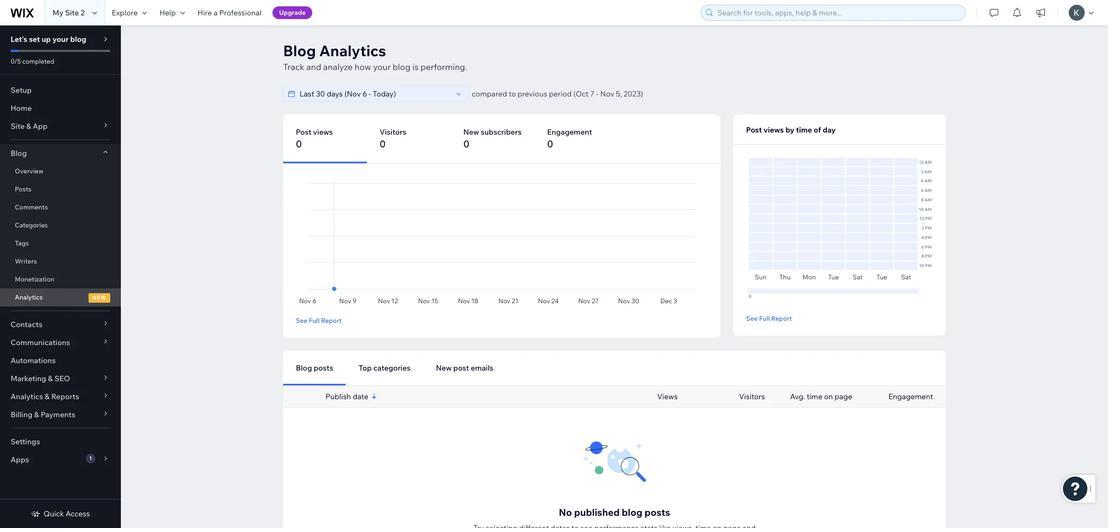 Task type: locate. For each thing, give the bounding box(es) containing it.
publish
[[326, 392, 351, 401]]

new for emails
[[436, 363, 452, 373]]

0 horizontal spatial see full report
[[296, 316, 342, 324]]

post
[[453, 363, 469, 373]]

blog left the is
[[393, 62, 411, 72]]

analyze
[[323, 62, 353, 72]]

None field
[[296, 86, 452, 101]]

avg. time on page
[[790, 392, 852, 401]]

compared to previous period (oct 7 - nov 5, 2023)
[[472, 89, 643, 99]]

engagement
[[547, 127, 592, 137], [889, 392, 933, 401]]

0 horizontal spatial post
[[296, 127, 312, 137]]

tags
[[15, 239, 29, 247]]

1 0 from the left
[[296, 138, 302, 150]]

top categories
[[359, 363, 411, 373]]

0 vertical spatial site
[[65, 8, 79, 18]]

blog posts button
[[283, 351, 346, 386]]

& for marketing
[[48, 374, 53, 383]]

0 vertical spatial engagement
[[547, 127, 592, 137]]

see
[[746, 314, 758, 322], [296, 316, 308, 324]]

engagement for engagement 0
[[547, 127, 592, 137]]

1 horizontal spatial site
[[65, 8, 79, 18]]

your
[[52, 34, 69, 44], [373, 62, 391, 72]]

1 horizontal spatial see full report
[[746, 314, 792, 322]]

1 vertical spatial time
[[807, 392, 823, 401]]

day
[[823, 125, 836, 135]]

my site 2
[[53, 8, 85, 18]]

analytics for analytics & reports
[[11, 392, 43, 401]]

& left app
[[26, 121, 31, 131]]

reports
[[51, 392, 79, 401]]

new left subscribers
[[463, 127, 479, 137]]

your right up
[[52, 34, 69, 44]]

home
[[11, 103, 32, 113]]

new
[[92, 294, 107, 301]]

analytics inside dropdown button
[[11, 392, 43, 401]]

0 horizontal spatial full
[[309, 316, 320, 324]]

0 horizontal spatial posts
[[314, 363, 333, 373]]

3 0 from the left
[[463, 138, 470, 150]]

views
[[764, 125, 784, 135], [313, 127, 333, 137]]

0 vertical spatial blog
[[70, 34, 86, 44]]

avg.
[[790, 392, 805, 401]]

1 vertical spatial your
[[373, 62, 391, 72]]

categories
[[15, 221, 48, 229]]

1 vertical spatial analytics
[[15, 293, 43, 301]]

& inside popup button
[[48, 374, 53, 383]]

let's
[[11, 34, 27, 44]]

0 horizontal spatial see
[[296, 316, 308, 324]]

5,
[[616, 89, 622, 99]]

engagement for engagement
[[889, 392, 933, 401]]

new inside new subscribers 0
[[463, 127, 479, 137]]

performing.
[[421, 62, 467, 72]]

blog inside blog analytics track and analyze how your blog is performing.
[[283, 41, 316, 60]]

0 horizontal spatial engagement
[[547, 127, 592, 137]]

1 horizontal spatial engagement
[[889, 392, 933, 401]]

quick access button
[[31, 509, 90, 519]]

analytics down monetization
[[15, 293, 43, 301]]

time left on
[[807, 392, 823, 401]]

1 horizontal spatial new
[[463, 127, 479, 137]]

upgrade
[[279, 8, 306, 16]]

1 vertical spatial posts
[[645, 506, 670, 519]]

1 horizontal spatial see
[[746, 314, 758, 322]]

analytics up how
[[319, 41, 386, 60]]

new post emails
[[436, 363, 494, 373]]

& left seo
[[48, 374, 53, 383]]

site left 2
[[65, 8, 79, 18]]

tags link
[[0, 234, 121, 252]]

see full report
[[746, 314, 792, 322], [296, 316, 342, 324]]

&
[[26, 121, 31, 131], [48, 374, 53, 383], [45, 392, 50, 401], [34, 410, 39, 419]]

your inside the sidebar element
[[52, 34, 69, 44]]

0 vertical spatial your
[[52, 34, 69, 44]]

overview
[[15, 167, 43, 175]]

time left of
[[796, 125, 812, 135]]

1 vertical spatial engagement
[[889, 392, 933, 401]]

0 horizontal spatial your
[[52, 34, 69, 44]]

report
[[772, 314, 792, 322], [321, 316, 342, 324]]

blog
[[283, 41, 316, 60], [11, 148, 27, 158], [296, 363, 312, 373]]

emails
[[471, 363, 494, 373]]

post for 0
[[296, 127, 312, 137]]

2 vertical spatial blog
[[622, 506, 643, 519]]

& left reports
[[45, 392, 50, 401]]

0 horizontal spatial report
[[321, 316, 342, 324]]

blog right published
[[622, 506, 643, 519]]

home link
[[0, 99, 121, 117]]

& for analytics
[[45, 392, 50, 401]]

2 0 from the left
[[380, 138, 386, 150]]

0 inside engagement 0
[[547, 138, 553, 150]]

visitors
[[380, 127, 406, 137], [739, 392, 765, 401]]

0 horizontal spatial visitors
[[380, 127, 406, 137]]

1 vertical spatial new
[[436, 363, 452, 373]]

analytics down marketing at bottom
[[11, 392, 43, 401]]

1 horizontal spatial blog
[[393, 62, 411, 72]]

your right how
[[373, 62, 391, 72]]

blog down 2
[[70, 34, 86, 44]]

monetization link
[[0, 270, 121, 288]]

0 horizontal spatial blog
[[70, 34, 86, 44]]

& inside "dropdown button"
[[34, 410, 39, 419]]

0 vertical spatial blog
[[283, 41, 316, 60]]

by
[[786, 125, 795, 135]]

blog inside button
[[296, 363, 312, 373]]

1 vertical spatial site
[[11, 121, 25, 131]]

previous
[[518, 89, 547, 99]]

categories
[[373, 363, 411, 373]]

0 inside post views 0
[[296, 138, 302, 150]]

subscribers
[[481, 127, 522, 137]]

published
[[574, 506, 620, 519]]

0 horizontal spatial site
[[11, 121, 25, 131]]

on
[[824, 392, 833, 401]]

1 horizontal spatial post
[[746, 125, 762, 135]]

visitors 0
[[380, 127, 406, 150]]

settings link
[[0, 433, 121, 451]]

post inside post views 0
[[296, 127, 312, 137]]

explore
[[112, 8, 138, 18]]

0 horizontal spatial see full report button
[[296, 316, 342, 325]]

2 vertical spatial blog
[[296, 363, 312, 373]]

1 vertical spatial blog
[[393, 62, 411, 72]]

post views by time of day
[[746, 125, 836, 135]]

1 horizontal spatial your
[[373, 62, 391, 72]]

1 vertical spatial blog
[[11, 148, 27, 158]]

1 horizontal spatial visitors
[[739, 392, 765, 401]]

0/5 completed
[[11, 57, 54, 65]]

sidebar element
[[0, 25, 121, 528]]

new left post
[[436, 363, 452, 373]]

1 horizontal spatial views
[[764, 125, 784, 135]]

2 vertical spatial analytics
[[11, 392, 43, 401]]

4 0 from the left
[[547, 138, 553, 150]]

1 horizontal spatial posts
[[645, 506, 670, 519]]

post
[[746, 125, 762, 135], [296, 127, 312, 137]]

app
[[33, 121, 48, 131]]

site down home
[[11, 121, 25, 131]]

post views 0
[[296, 127, 333, 150]]

views for by
[[764, 125, 784, 135]]

& right billing
[[34, 410, 39, 419]]

0/5
[[11, 57, 21, 65]]

0 vertical spatial analytics
[[319, 41, 386, 60]]

time
[[796, 125, 812, 135], [807, 392, 823, 401]]

1 vertical spatial visitors
[[739, 392, 765, 401]]

track
[[283, 62, 305, 72]]

writers link
[[0, 252, 121, 270]]

blog for analytics
[[283, 41, 316, 60]]

blog
[[70, 34, 86, 44], [393, 62, 411, 72], [622, 506, 643, 519]]

no published blog posts
[[559, 506, 670, 519]]

0 vertical spatial visitors
[[380, 127, 406, 137]]

views inside post views 0
[[313, 127, 333, 137]]

blog inside popup button
[[11, 148, 27, 158]]

hire
[[198, 8, 212, 18]]

2 horizontal spatial blog
[[622, 506, 643, 519]]

0 vertical spatial new
[[463, 127, 479, 137]]

new subscribers 0
[[463, 127, 522, 150]]

0 vertical spatial posts
[[314, 363, 333, 373]]

2
[[81, 8, 85, 18]]

quick
[[44, 509, 64, 519]]

top categories button
[[346, 351, 423, 386]]

new
[[463, 127, 479, 137], [436, 363, 452, 373]]

new inside button
[[436, 363, 452, 373]]

to
[[509, 89, 516, 99]]

analytics inside blog analytics track and analyze how your blog is performing.
[[319, 41, 386, 60]]

0 horizontal spatial views
[[313, 127, 333, 137]]

date
[[353, 392, 368, 401]]

0 horizontal spatial new
[[436, 363, 452, 373]]

analytics for analytics
[[15, 293, 43, 301]]

your inside blog analytics track and analyze how your blog is performing.
[[373, 62, 391, 72]]

billing
[[11, 410, 32, 419]]

views for 0
[[313, 127, 333, 137]]

blog inside blog analytics track and analyze how your blog is performing.
[[393, 62, 411, 72]]



Task type: describe. For each thing, give the bounding box(es) containing it.
no
[[559, 506, 572, 519]]

monetization
[[15, 275, 54, 283]]

see for right see full report button
[[746, 314, 758, 322]]

access
[[66, 509, 90, 519]]

setup
[[11, 85, 32, 95]]

apps
[[11, 455, 29, 465]]

& for billing
[[34, 410, 39, 419]]

visitors for visitors 0
[[380, 127, 406, 137]]

posts inside button
[[314, 363, 333, 373]]

comments link
[[0, 198, 121, 216]]

how
[[355, 62, 371, 72]]

categories link
[[0, 216, 121, 234]]

communications button
[[0, 334, 121, 352]]

marketing & seo button
[[0, 370, 121, 388]]

publish date
[[326, 392, 368, 401]]

page
[[835, 392, 852, 401]]

1
[[89, 455, 92, 462]]

up
[[42, 34, 51, 44]]

a
[[214, 8, 218, 18]]

upgrade button
[[273, 6, 312, 19]]

blog analytics track and analyze how your blog is performing.
[[283, 41, 467, 72]]

nov
[[600, 89, 614, 99]]

& for site
[[26, 121, 31, 131]]

views
[[657, 392, 678, 401]]

help button
[[153, 0, 191, 25]]

settings
[[11, 437, 40, 447]]

engagement 0
[[547, 127, 592, 150]]

blog for posts
[[296, 363, 312, 373]]

professional
[[219, 8, 262, 18]]

blog inside the sidebar element
[[70, 34, 86, 44]]

top
[[359, 363, 372, 373]]

marketing
[[11, 374, 46, 383]]

is
[[412, 62, 419, 72]]

contacts button
[[0, 316, 121, 334]]

help
[[159, 8, 176, 18]]

site & app button
[[0, 117, 121, 135]]

compared
[[472, 89, 507, 99]]

hire a professional
[[198, 8, 262, 18]]

completed
[[22, 57, 54, 65]]

of
[[814, 125, 821, 135]]

automations link
[[0, 352, 121, 370]]

marketing & seo
[[11, 374, 70, 383]]

0 inside new subscribers 0
[[463, 138, 470, 150]]

payments
[[41, 410, 75, 419]]

let's set up your blog
[[11, 34, 86, 44]]

analytics & reports button
[[0, 388, 121, 406]]

period
[[549, 89, 572, 99]]

posts
[[15, 185, 31, 193]]

setup link
[[0, 81, 121, 99]]

comments
[[15, 203, 48, 211]]

writers
[[15, 257, 37, 265]]

1 horizontal spatial report
[[772, 314, 792, 322]]

new post emails button
[[423, 351, 506, 386]]

2023)
[[624, 89, 643, 99]]

1 horizontal spatial full
[[759, 314, 770, 322]]

blog button
[[0, 144, 121, 162]]

billing & payments
[[11, 410, 75, 419]]

new for 0
[[463, 127, 479, 137]]

set
[[29, 34, 40, 44]]

Search for tools, apps, help & more... field
[[714, 5, 963, 20]]

see for left see full report button
[[296, 316, 308, 324]]

(oct
[[573, 89, 589, 99]]

communications
[[11, 338, 70, 347]]

site inside site & app dropdown button
[[11, 121, 25, 131]]

hire a professional link
[[191, 0, 268, 25]]

visitors for visitors
[[739, 392, 765, 401]]

overview link
[[0, 162, 121, 180]]

0 vertical spatial time
[[796, 125, 812, 135]]

automations
[[11, 356, 56, 365]]

post for by
[[746, 125, 762, 135]]

and
[[306, 62, 321, 72]]

analytics & reports
[[11, 392, 79, 401]]

quick access
[[44, 509, 90, 519]]

my
[[53, 8, 63, 18]]

1 horizontal spatial see full report button
[[746, 313, 792, 323]]

blog posts
[[296, 363, 333, 373]]

seo
[[54, 374, 70, 383]]

0 inside the visitors 0
[[380, 138, 386, 150]]

billing & payments button
[[0, 406, 121, 424]]

posts link
[[0, 180, 121, 198]]



Task type: vqa. For each thing, say whether or not it's contained in the screenshot.
sidebar element
yes



